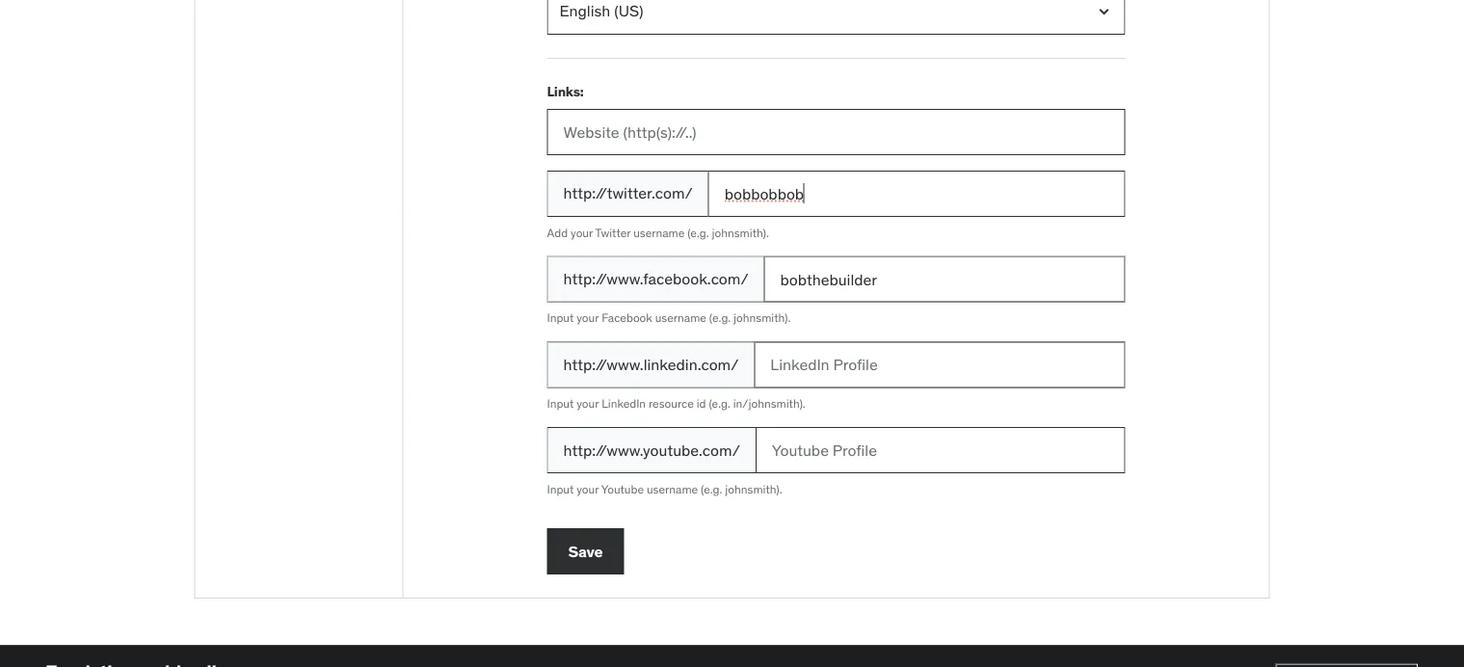 Task type: locate. For each thing, give the bounding box(es) containing it.
(e.g. down http://www.facebook.com/
[[710, 311, 731, 326]]

johnsmith). up in/johnsmith).
[[734, 311, 791, 326]]

input left facebook
[[547, 311, 574, 326]]

(e.g. down http://www.youtube.com/
[[701, 482, 723, 497]]

input left youtube
[[547, 482, 574, 497]]

username right the twitter
[[634, 225, 685, 240]]

your for http://www.linkedin.com/
[[577, 396, 599, 411]]

johnsmith).
[[712, 225, 769, 240], [734, 311, 791, 326], [725, 482, 783, 497]]

http://www.youtube.com/
[[564, 440, 740, 460]]

input your linkedin resource id (e.g. in/johnsmith).
[[547, 396, 806, 411]]

0 vertical spatial username
[[634, 225, 685, 240]]

add your twitter username (e.g. johnsmith).
[[547, 225, 769, 240]]

your
[[571, 225, 593, 240], [577, 311, 599, 326], [577, 396, 599, 411], [577, 482, 599, 497]]

0 vertical spatial johnsmith).
[[712, 225, 769, 240]]

http://twitter.com/
[[564, 183, 693, 203]]

1 vertical spatial johnsmith).
[[734, 311, 791, 326]]

johnsmith). down in/johnsmith).
[[725, 482, 783, 497]]

your left facebook
[[577, 311, 599, 326]]

username for http://www.youtube.com/
[[647, 482, 698, 497]]

input left linkedin
[[547, 396, 574, 411]]

2 vertical spatial input
[[547, 482, 574, 497]]

input
[[547, 311, 574, 326], [547, 396, 574, 411], [547, 482, 574, 497]]

username down http://www.youtube.com/
[[647, 482, 698, 497]]

username for http://www.facebook.com/
[[655, 311, 707, 326]]

resource
[[649, 396, 694, 411]]

username down http://www.facebook.com/
[[655, 311, 707, 326]]

3 input from the top
[[547, 482, 574, 497]]

2 vertical spatial johnsmith).
[[725, 482, 783, 497]]

input for http://www.facebook.com/
[[547, 311, 574, 326]]

1 vertical spatial input
[[547, 396, 574, 411]]

username
[[634, 225, 685, 240], [655, 311, 707, 326], [647, 482, 698, 497]]

2 input from the top
[[547, 396, 574, 411]]

username for http://twitter.com/
[[634, 225, 685, 240]]

your left youtube
[[577, 482, 599, 497]]

http://www.linkedin.com/
[[564, 355, 739, 374]]

http://www.facebook.com/
[[564, 269, 749, 289]]

johnsmith). up http://www.facebook.com/
[[712, 225, 769, 240]]

(e.g. for http://www.facebook.com/
[[710, 311, 731, 326]]

Twitter Profile text field
[[708, 170, 1126, 217]]

links:
[[547, 82, 584, 100]]

(e.g. right "id"
[[709, 396, 731, 411]]

input your youtube username (e.g. johnsmith).
[[547, 482, 783, 497]]

Website (http(s)://..) url field
[[547, 109, 1126, 155]]

1 input from the top
[[547, 311, 574, 326]]

2 vertical spatial username
[[647, 482, 698, 497]]

0 vertical spatial input
[[547, 311, 574, 326]]

(e.g.
[[688, 225, 709, 240], [710, 311, 731, 326], [709, 396, 731, 411], [701, 482, 723, 497]]

facebook
[[602, 311, 653, 326]]

add
[[547, 225, 568, 240]]

your left linkedin
[[577, 396, 599, 411]]

Youtube Profile text field
[[756, 427, 1126, 474]]

(e.g. up http://www.facebook.com/
[[688, 225, 709, 240]]

twitter
[[595, 225, 631, 240]]

1 vertical spatial username
[[655, 311, 707, 326]]

save button
[[547, 528, 624, 575]]

(e.g. for http://twitter.com/
[[688, 225, 709, 240]]

your right add on the top
[[571, 225, 593, 240]]



Task type: vqa. For each thing, say whether or not it's contained in the screenshot.
in/johnsmith).
yes



Task type: describe. For each thing, give the bounding box(es) containing it.
your for http://www.facebook.com/
[[577, 311, 599, 326]]

Facebook Profile text field
[[764, 256, 1126, 302]]

input your facebook username (e.g. johnsmith).
[[547, 311, 791, 326]]

in/johnsmith).
[[734, 396, 806, 411]]

input for http://www.youtube.com/
[[547, 482, 574, 497]]

johnsmith). for http://www.facebook.com/
[[734, 311, 791, 326]]

youtube
[[601, 482, 644, 497]]

your for http://twitter.com/
[[571, 225, 593, 240]]

(e.g. for http://www.youtube.com/
[[701, 482, 723, 497]]

johnsmith). for http://www.youtube.com/
[[725, 482, 783, 497]]

id
[[697, 396, 706, 411]]

save
[[568, 541, 603, 561]]

johnsmith). for http://twitter.com/
[[712, 225, 769, 240]]

linkedin
[[602, 396, 646, 411]]

your for http://www.youtube.com/
[[577, 482, 599, 497]]

input for http://www.linkedin.com/
[[547, 396, 574, 411]]

LinkedIn Profile text field
[[754, 342, 1126, 388]]



